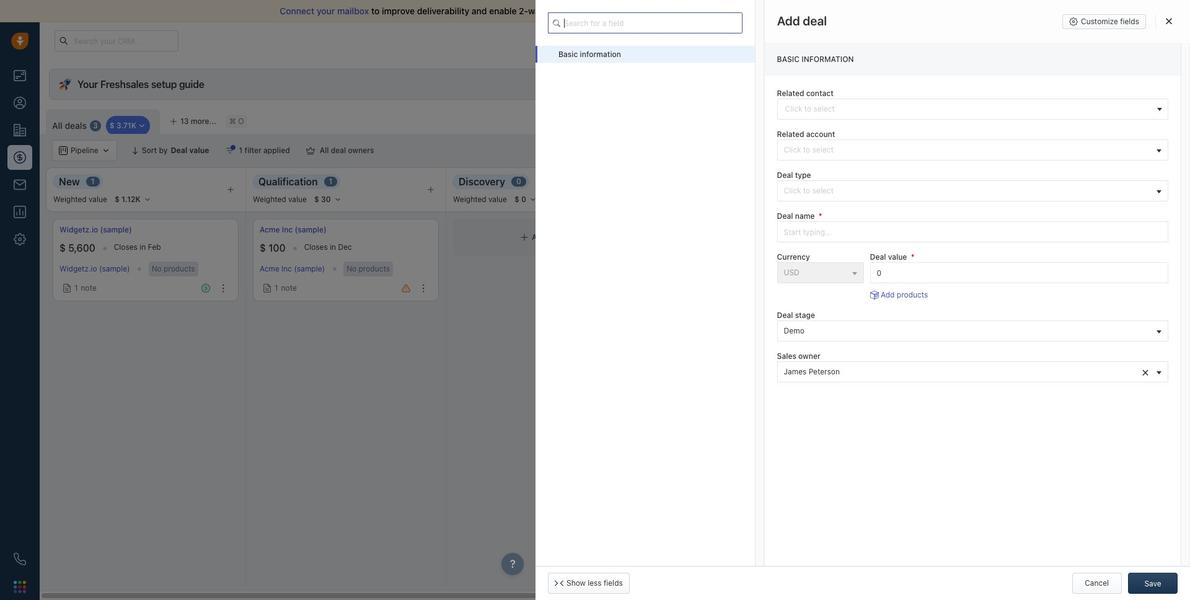 Task type: vqa. For each thing, say whether or not it's contained in the screenshot.
Cc
no



Task type: describe. For each thing, give the bounding box(es) containing it.
products for $ 5,600
[[164, 264, 195, 273]]

add deal
[[777, 14, 827, 28]]

customize fields button
[[1063, 14, 1146, 29]]

show
[[567, 578, 586, 588]]

ends
[[883, 36, 898, 44]]

products inside dialog
[[897, 290, 928, 300]]

in for $ 3,200
[[923, 242, 930, 252]]

⌘ o
[[229, 117, 244, 126]]

2-
[[519, 6, 528, 16]]

$ 5,600
[[60, 243, 95, 254]]

(sample) up closes in feb at top left
[[100, 225, 132, 234]]

closes in 7 days
[[898, 242, 954, 252]]

2 widgetz.io (sample) link from the top
[[60, 264, 130, 274]]

13 more...
[[180, 117, 216, 126]]

all
[[695, 6, 704, 16]]

1 widgetz.io (sample) from the top
[[60, 225, 132, 234]]

deal name *
[[777, 212, 822, 221]]

products for $ 100
[[359, 264, 390, 273]]

all deal owners button
[[298, 140, 382, 161]]

Search for a field text field
[[548, 12, 743, 33]]

start
[[856, 6, 875, 16]]

sales
[[777, 351, 797, 361]]

freshworks switcher image
[[14, 581, 26, 593]]

1 right negotiation
[[908, 177, 911, 186]]

information inside basic information link
[[580, 50, 621, 59]]

1 note for 5,600
[[74, 283, 97, 293]]

0 vertical spatial fields
[[1120, 17, 1140, 26]]

closes in dec
[[304, 242, 352, 252]]

applied
[[264, 146, 290, 155]]

techcave
[[843, 264, 876, 274]]

to left the start
[[845, 6, 853, 16]]

to down related account
[[803, 145, 810, 154]]

1 right new
[[91, 177, 95, 186]]

discovery
[[459, 176, 505, 187]]

so
[[771, 6, 780, 16]]

add inside button
[[1146, 115, 1161, 124]]

demo
[[784, 326, 805, 335]]

add deal inside button
[[1146, 115, 1178, 124]]

closes in feb
[[114, 242, 161, 252]]

to down type
[[803, 186, 810, 195]]

3
[[93, 121, 98, 130]]

enable
[[489, 6, 517, 16]]

have
[[824, 6, 843, 16]]

negotiation
[[842, 176, 897, 187]]

0 horizontal spatial basic information
[[559, 50, 621, 59]]

all deal owners
[[320, 146, 374, 155]]

select for account
[[813, 145, 834, 154]]

container_wx8msf4aqz5i3rn1 image for $ 100
[[263, 284, 272, 293]]

Click to select search field
[[777, 99, 1169, 120]]

connect
[[280, 6, 315, 16]]

closes for 3,200
[[898, 242, 921, 252]]

stage
[[795, 310, 815, 320]]

settings
[[992, 115, 1022, 124]]

import all your sales data link
[[665, 6, 771, 16]]

owners
[[348, 146, 374, 155]]

less
[[588, 578, 602, 588]]

all for deal
[[320, 146, 329, 155]]

(sample) down closes in dec
[[294, 264, 325, 274]]

explore plans
[[956, 36, 1004, 45]]

techcave (sample)
[[843, 264, 909, 274]]

value
[[888, 253, 907, 262]]

basic information link
[[536, 46, 755, 63]]

account
[[806, 130, 835, 139]]

new
[[59, 176, 80, 187]]

5,600
[[68, 243, 95, 254]]

closes for 5,600
[[114, 242, 138, 252]]

owner
[[799, 351, 821, 361]]

1 horizontal spatial information
[[802, 54, 854, 64]]

13
[[180, 117, 189, 126]]

0 for discovery
[[516, 177, 521, 186]]

1 filter applied button
[[217, 140, 298, 161]]

related account
[[777, 130, 835, 139]]

import deals
[[1051, 115, 1096, 124]]

of
[[568, 6, 577, 16]]

0 vertical spatial days
[[918, 36, 933, 44]]

1 vertical spatial days
[[938, 242, 954, 252]]

type
[[795, 171, 811, 180]]

2 inc from the top
[[282, 264, 292, 274]]

show less fields button
[[548, 573, 630, 594]]

container_wx8msf4aqz5i3rn1 image inside settings popup button
[[980, 115, 989, 124]]

1 down all deal owners button
[[329, 177, 333, 186]]

no products for $ 100
[[347, 264, 390, 273]]

freshsales
[[100, 79, 149, 90]]

add deal for discovery
[[532, 233, 564, 242]]

sync
[[547, 6, 566, 16]]

more...
[[191, 117, 216, 126]]

click for deal
[[784, 186, 801, 195]]

deal for deal name *
[[777, 212, 793, 221]]

note for $ 100
[[281, 283, 297, 293]]

note for $ 3,200
[[865, 283, 880, 293]]

click to select button for related account
[[777, 140, 1169, 161]]

don't
[[800, 6, 821, 16]]

1 inside 1 filter applied button
[[239, 146, 243, 155]]

explore plans link
[[949, 33, 1011, 48]]

click for related
[[784, 145, 801, 154]]

filter
[[245, 146, 262, 155]]

customize
[[1081, 17, 1118, 26]]

deal for deal stage
[[777, 310, 793, 320]]

improve
[[382, 6, 415, 16]]

in left the "21"
[[900, 36, 906, 44]]

all for deals
[[52, 120, 63, 131]]

1 widgetz.io from the top
[[60, 225, 98, 234]]

james
[[784, 367, 807, 376]]

phone element
[[7, 547, 32, 572]]

qualification
[[259, 176, 318, 187]]

deal for deal type
[[777, 171, 793, 180]]

1 acme inc (sample) link from the top
[[260, 224, 327, 235]]

trial
[[868, 36, 881, 44]]

guide
[[179, 79, 204, 90]]

0 vertical spatial import
[[665, 6, 692, 16]]

2 widgetz.io from the top
[[60, 264, 97, 274]]

what's new image
[[1101, 37, 1109, 46]]

techcave (sample) link
[[843, 264, 909, 274]]

container_wx8msf4aqz5i3rn1 image inside all deal owners button
[[306, 146, 315, 155]]

1 filter applied
[[239, 146, 290, 155]]

scratch.
[[899, 6, 932, 16]]

connect your mailbox to improve deliverability and enable 2-way sync of email conversations. import all your sales data so you don't have to start from scratch.
[[280, 6, 932, 16]]

add deal for won
[[1115, 233, 1147, 242]]

container_wx8msf4aqz5i3rn1 image for $ 5,600
[[63, 284, 71, 293]]

deals for all
[[65, 120, 87, 131]]

and
[[472, 6, 487, 16]]

import deals button
[[1034, 109, 1102, 130]]

deal value *
[[870, 253, 915, 262]]

$ for $ 100
[[260, 243, 266, 254]]

show less fields
[[567, 578, 623, 588]]

2 acme from the top
[[260, 264, 279, 274]]



Task type: locate. For each thing, give the bounding box(es) containing it.
* for deal name *
[[819, 212, 822, 221]]

0 vertical spatial widgetz.io (sample)
[[60, 225, 132, 234]]

cancel button
[[1072, 573, 1122, 594]]

to right mailbox in the left of the page
[[371, 6, 380, 16]]

james peterson
[[784, 367, 840, 376]]

1 vertical spatial your
[[78, 79, 98, 90]]

2 1 note from the left
[[275, 283, 297, 293]]

in left dec
[[330, 242, 336, 252]]

closes up value
[[898, 242, 921, 252]]

1 horizontal spatial import
[[1051, 115, 1075, 124]]

days right 7 at the right
[[938, 242, 954, 252]]

3 $ from the left
[[843, 243, 849, 254]]

0 vertical spatial select
[[813, 145, 834, 154]]

1 vertical spatial click to select
[[784, 186, 834, 195]]

0 horizontal spatial 1 note
[[74, 283, 97, 293]]

inc
[[282, 225, 293, 234], [282, 264, 292, 274]]

container_wx8msf4aqz5i3rn1 image down $ 5,600
[[63, 284, 71, 293]]

your for your freshsales setup guide
[[78, 79, 98, 90]]

1 vertical spatial import
[[1051, 115, 1075, 124]]

click
[[784, 145, 801, 154], [784, 186, 801, 195]]

1 horizontal spatial no
[[347, 264, 357, 273]]

$ for $ 5,600
[[60, 243, 66, 254]]

all
[[52, 120, 63, 131], [320, 146, 329, 155]]

mailbox
[[337, 6, 369, 16]]

1 horizontal spatial closes
[[304, 242, 328, 252]]

name
[[795, 212, 815, 221]]

1 horizontal spatial 0
[[1074, 177, 1079, 186]]

$ left "3,200"
[[843, 243, 849, 254]]

click to select down related account
[[784, 145, 834, 154]]

1 horizontal spatial 1 note
[[275, 283, 297, 293]]

peterson
[[809, 367, 840, 376]]

1 vertical spatial acme
[[260, 264, 279, 274]]

1 click from the top
[[784, 145, 801, 154]]

1 no products from the left
[[152, 264, 195, 273]]

1 vertical spatial fields
[[604, 578, 623, 588]]

acme up $ 100
[[260, 225, 280, 234]]

click to select down type
[[784, 186, 834, 195]]

0 right won
[[1074, 177, 1079, 186]]

1 vertical spatial click
[[784, 186, 801, 195]]

basic inside basic information link
[[559, 50, 578, 59]]

1 acme from the top
[[260, 225, 280, 234]]

(sample) down deal value *
[[878, 264, 909, 274]]

fields right the less
[[604, 578, 623, 588]]

3 note from the left
[[865, 283, 880, 293]]

click to select button up start typing... text box
[[777, 181, 1169, 202]]

note down 100 at the top of page
[[281, 283, 297, 293]]

information down connect your mailbox to improve deliverability and enable 2-way sync of email conversations. import all your sales data so you don't have to start from scratch.
[[580, 50, 621, 59]]

select
[[813, 145, 834, 154], [813, 186, 834, 195]]

widgetz.io (sample) link
[[60, 224, 132, 235], [60, 264, 130, 274]]

basic down search icon
[[559, 50, 578, 59]]

1 closes from the left
[[114, 242, 138, 252]]

customize fields
[[1081, 17, 1140, 26]]

basic down add
[[777, 54, 800, 64]]

acme inc (sample) up 100 at the top of page
[[260, 225, 327, 234]]

$ left 100 at the top of page
[[260, 243, 266, 254]]

$
[[60, 243, 66, 254], [260, 243, 266, 254], [843, 243, 849, 254]]

2 no from the left
[[347, 264, 357, 273]]

1 horizontal spatial your
[[706, 6, 725, 16]]

in left 7 at the right
[[923, 242, 930, 252]]

(sample)
[[100, 225, 132, 234], [295, 225, 327, 234], [99, 264, 130, 274], [294, 264, 325, 274], [878, 264, 909, 274]]

1 vertical spatial click to select button
[[777, 181, 1169, 202]]

1 note down 100 at the top of page
[[275, 283, 297, 293]]

closes left feb
[[114, 242, 138, 252]]

widgetz.io up $ 5,600
[[60, 225, 98, 234]]

2 note from the left
[[281, 283, 297, 293]]

0 vertical spatial widgetz.io
[[60, 225, 98, 234]]

data
[[750, 6, 768, 16]]

container_wx8msf4aqz5i3rn1 image
[[980, 115, 989, 124], [63, 284, 71, 293], [263, 284, 272, 293]]

connect your mailbox link
[[280, 6, 371, 16]]

21
[[908, 36, 916, 44]]

1 note
[[74, 283, 97, 293], [275, 283, 297, 293], [858, 283, 880, 293]]

select for type
[[813, 186, 834, 195]]

2 click to select from the top
[[784, 186, 834, 195]]

0 vertical spatial all
[[52, 120, 63, 131]]

all left owners
[[320, 146, 329, 155]]

dialog
[[536, 0, 1190, 600]]

1 widgetz.io (sample) link from the top
[[60, 224, 132, 235]]

0 horizontal spatial basic
[[559, 50, 578, 59]]

1 note down techcave (sample) link
[[858, 283, 880, 293]]

Search your CRM... text field
[[55, 30, 179, 51]]

⌘
[[229, 117, 236, 126]]

select down account in the top of the page
[[813, 145, 834, 154]]

2 acme inc (sample) from the top
[[260, 264, 325, 274]]

1 down $ 5,600
[[74, 283, 78, 293]]

1 horizontal spatial no products
[[347, 264, 390, 273]]

0 vertical spatial click to select button
[[777, 140, 1169, 161]]

1 note for 3,200
[[858, 283, 880, 293]]

fields right the customize
[[1120, 17, 1140, 26]]

acme inc (sample) link
[[260, 224, 327, 235], [260, 264, 325, 274]]

0 horizontal spatial closes
[[114, 242, 138, 252]]

note for $ 5,600
[[81, 283, 97, 293]]

0 vertical spatial your
[[851, 36, 866, 44]]

your trial ends in 21 days
[[851, 36, 933, 44]]

in for $ 100
[[330, 242, 336, 252]]

$ for $ 3,200
[[843, 243, 849, 254]]

in left feb
[[140, 242, 146, 252]]

deals inside 'button'
[[1077, 115, 1096, 124]]

your freshsales setup guide
[[78, 79, 204, 90]]

2 click to select button from the top
[[777, 181, 1169, 202]]

inc down 100 at the top of page
[[282, 264, 292, 274]]

select up the name
[[813, 186, 834, 195]]

information
[[580, 50, 621, 59], [802, 54, 854, 64]]

import left all
[[665, 6, 692, 16]]

dialog containing add deal
[[536, 0, 1190, 600]]

$ left 5,600
[[60, 243, 66, 254]]

no products down dec
[[347, 264, 390, 273]]

in for $ 5,600
[[140, 242, 146, 252]]

2 horizontal spatial closes
[[898, 242, 921, 252]]

2 related from the top
[[777, 130, 804, 139]]

1 horizontal spatial deals
[[1077, 115, 1096, 124]]

1 vertical spatial inc
[[282, 264, 292, 274]]

days
[[918, 36, 933, 44], [938, 242, 954, 252]]

1 related from the top
[[777, 89, 804, 98]]

2 0 from the left
[[1074, 177, 1079, 186]]

click down related account
[[784, 145, 801, 154]]

2 no products from the left
[[347, 264, 390, 273]]

your
[[851, 36, 866, 44], [78, 79, 98, 90]]

3 closes from the left
[[898, 242, 921, 252]]

1 horizontal spatial fields
[[1120, 17, 1140, 26]]

2 click from the top
[[784, 186, 801, 195]]

deal for deal value *
[[870, 253, 886, 262]]

1 your from the left
[[317, 6, 335, 16]]

sales
[[727, 6, 748, 16]]

0 vertical spatial click
[[784, 145, 801, 154]]

0 horizontal spatial no products
[[152, 264, 195, 273]]

your for your trial ends in 21 days
[[851, 36, 866, 44]]

closes for 100
[[304, 242, 328, 252]]

Search field
[[1123, 140, 1185, 161]]

2 horizontal spatial $
[[843, 243, 849, 254]]

×
[[1142, 364, 1150, 379]]

basic information
[[559, 50, 621, 59], [777, 54, 854, 64]]

related left contact on the right top
[[777, 89, 804, 98]]

1 1 note from the left
[[74, 283, 97, 293]]

1 select from the top
[[813, 145, 834, 154]]

Enter value number field
[[870, 263, 1169, 284]]

* right the name
[[819, 212, 822, 221]]

sales owner
[[777, 351, 821, 361]]

1 horizontal spatial container_wx8msf4aqz5i3rn1 image
[[263, 284, 272, 293]]

0 vertical spatial acme inc (sample) link
[[260, 224, 327, 235]]

deal up techcave (sample) link
[[870, 253, 886, 262]]

0 vertical spatial acme inc (sample)
[[260, 225, 327, 234]]

1 horizontal spatial basic information
[[777, 54, 854, 64]]

100
[[268, 243, 286, 254]]

add products link
[[870, 290, 928, 300]]

information up contact on the right top
[[802, 54, 854, 64]]

7
[[932, 242, 936, 252]]

(sample) up closes in dec
[[295, 225, 327, 234]]

add
[[1146, 115, 1161, 124], [532, 233, 546, 242], [1115, 233, 1130, 242], [881, 290, 895, 300]]

way
[[528, 6, 544, 16]]

click to select button down click to select search box
[[777, 140, 1169, 161]]

0 horizontal spatial all
[[52, 120, 63, 131]]

1 vertical spatial acme inc (sample)
[[260, 264, 325, 274]]

add
[[777, 14, 800, 28]]

widgetz.io (sample) link down 5,600
[[60, 264, 130, 274]]

inc up 100 at the top of page
[[282, 225, 293, 234]]

deal left type
[[777, 171, 793, 180]]

0 vertical spatial click to select
[[784, 145, 834, 154]]

from
[[877, 6, 897, 16]]

1 0 from the left
[[516, 177, 521, 186]]

your left freshsales
[[78, 79, 98, 90]]

settings button
[[974, 109, 1028, 130]]

deal
[[777, 171, 793, 180], [777, 212, 793, 221], [870, 253, 886, 262], [777, 310, 793, 320]]

acme inc (sample) down 100 at the top of page
[[260, 264, 325, 274]]

closes left dec
[[304, 242, 328, 252]]

2 horizontal spatial note
[[865, 283, 880, 293]]

click to select for type
[[784, 186, 834, 195]]

1 horizontal spatial your
[[851, 36, 866, 44]]

no products down feb
[[152, 264, 195, 273]]

close image
[[1166, 17, 1172, 25]]

related for related account
[[777, 130, 804, 139]]

save button
[[1128, 573, 1178, 594]]

no down feb
[[152, 264, 162, 273]]

1 vertical spatial *
[[911, 253, 915, 262]]

1 horizontal spatial all
[[320, 146, 329, 155]]

import right settings
[[1051, 115, 1075, 124]]

all deals 3
[[52, 120, 98, 131]]

3 1 note from the left
[[858, 283, 880, 293]]

0 horizontal spatial information
[[580, 50, 621, 59]]

1 vertical spatial widgetz.io
[[60, 264, 97, 274]]

email
[[579, 6, 601, 16]]

send email image
[[1068, 36, 1076, 46]]

no for $ 100
[[347, 264, 357, 273]]

1 horizontal spatial note
[[281, 283, 297, 293]]

click to select for account
[[784, 145, 834, 154]]

setup
[[151, 79, 177, 90]]

0 horizontal spatial note
[[81, 283, 97, 293]]

no for $ 5,600
[[152, 264, 162, 273]]

1 horizontal spatial $
[[260, 243, 266, 254]]

conversations.
[[603, 6, 663, 16]]

0 horizontal spatial deals
[[65, 120, 87, 131]]

days right the "21"
[[918, 36, 933, 44]]

save
[[1145, 579, 1162, 588]]

0 horizontal spatial days
[[918, 36, 933, 44]]

won
[[1042, 176, 1063, 187]]

basic information down email
[[559, 50, 621, 59]]

currency
[[777, 253, 810, 262]]

1 note from the left
[[81, 283, 97, 293]]

2 horizontal spatial 1 note
[[858, 283, 880, 293]]

1 vertical spatial related
[[777, 130, 804, 139]]

deal
[[803, 14, 827, 28]]

1 vertical spatial all
[[320, 146, 329, 155]]

1 click to select button from the top
[[777, 140, 1169, 161]]

fields
[[1120, 17, 1140, 26], [604, 578, 623, 588]]

0 horizontal spatial *
[[819, 212, 822, 221]]

widgetz.io down $ 5,600
[[60, 264, 97, 274]]

0 vertical spatial inc
[[282, 225, 293, 234]]

widgetz.io (sample) link up 5,600
[[60, 224, 132, 235]]

acme down $ 100
[[260, 264, 279, 274]]

click to select button for deal type
[[777, 181, 1169, 202]]

phone image
[[14, 553, 26, 565]]

0
[[516, 177, 521, 186], [1074, 177, 1079, 186]]

deal stage
[[777, 310, 815, 320]]

1 click to select from the top
[[784, 145, 834, 154]]

0 horizontal spatial import
[[665, 6, 692, 16]]

search image
[[553, 18, 565, 28]]

1 vertical spatial acme inc (sample) link
[[260, 264, 325, 274]]

0 horizontal spatial fields
[[604, 578, 623, 588]]

2 widgetz.io (sample) from the top
[[60, 264, 130, 274]]

widgetz.io (sample) down 5,600
[[60, 264, 130, 274]]

acme inc (sample) link up 100 at the top of page
[[260, 224, 327, 235]]

0 horizontal spatial products
[[164, 264, 195, 273]]

deal left the name
[[777, 212, 793, 221]]

explore
[[956, 36, 983, 45]]

add deal button
[[1130, 109, 1184, 130]]

None search field
[[548, 12, 743, 33]]

1 vertical spatial select
[[813, 186, 834, 195]]

basic information up contact on the right top
[[777, 54, 854, 64]]

0 vertical spatial related
[[777, 89, 804, 98]]

2 closes from the left
[[304, 242, 328, 252]]

0 horizontal spatial container_wx8msf4aqz5i3rn1 image
[[63, 284, 71, 293]]

click down deal type
[[784, 186, 801, 195]]

0 horizontal spatial $
[[60, 243, 66, 254]]

widgetz.io (sample) up 5,600
[[60, 225, 132, 234]]

import deals group
[[1034, 109, 1124, 130]]

0 for won
[[1074, 177, 1079, 186]]

your right all
[[706, 6, 725, 16]]

to
[[371, 6, 380, 16], [845, 6, 853, 16], [803, 145, 810, 154], [803, 186, 810, 195]]

add products
[[881, 290, 928, 300]]

dec
[[338, 242, 352, 252]]

all inside button
[[320, 146, 329, 155]]

(sample) down closes in feb at top left
[[99, 264, 130, 274]]

2 horizontal spatial products
[[897, 290, 928, 300]]

1 down 100 at the top of page
[[275, 283, 278, 293]]

usd button
[[777, 263, 864, 284]]

1 vertical spatial widgetz.io (sample) link
[[60, 264, 130, 274]]

your left trial
[[851, 36, 866, 44]]

container_wx8msf4aqz5i3rn1 image left settings
[[980, 115, 989, 124]]

feb
[[148, 242, 161, 252]]

1 acme inc (sample) from the top
[[260, 225, 327, 234]]

contact
[[806, 89, 834, 98]]

all deals link
[[52, 120, 87, 132]]

related left account in the top of the page
[[777, 130, 804, 139]]

all left 3
[[52, 120, 63, 131]]

1 inc from the top
[[282, 225, 293, 234]]

1 horizontal spatial days
[[938, 242, 954, 252]]

0 horizontal spatial your
[[78, 79, 98, 90]]

import inside 'button'
[[1051, 115, 1075, 124]]

Start typing... text field
[[777, 222, 1169, 243]]

no down dec
[[347, 264, 357, 273]]

0 horizontal spatial 0
[[516, 177, 521, 186]]

container_wx8msf4aqz5i3rn1 image
[[225, 146, 234, 155], [306, 146, 315, 155], [520, 233, 529, 242], [1104, 233, 1112, 242], [846, 284, 855, 293]]

demo button
[[777, 320, 1169, 341]]

acme inc (sample) link down 100 at the top of page
[[260, 264, 325, 274]]

3,200
[[852, 243, 879, 254]]

1 no from the left
[[152, 264, 162, 273]]

closes
[[114, 242, 138, 252], [304, 242, 328, 252], [898, 242, 921, 252]]

no products for $ 5,600
[[152, 264, 195, 273]]

0 vertical spatial widgetz.io (sample) link
[[60, 224, 132, 235]]

2 your from the left
[[706, 6, 725, 16]]

note down techcave (sample) link
[[865, 283, 880, 293]]

2 $ from the left
[[260, 243, 266, 254]]

1 down techcave
[[858, 283, 862, 293]]

deal up the demo
[[777, 310, 793, 320]]

1 vertical spatial widgetz.io (sample)
[[60, 264, 130, 274]]

no products
[[152, 264, 195, 273], [347, 264, 390, 273]]

container_wx8msf4aqz5i3rn1 image inside 1 filter applied button
[[225, 146, 234, 155]]

container_wx8msf4aqz5i3rn1 image down $ 100
[[263, 284, 272, 293]]

deals for import
[[1077, 115, 1096, 124]]

1 note down 5,600
[[74, 283, 97, 293]]

o
[[238, 117, 244, 126]]

0 horizontal spatial your
[[317, 6, 335, 16]]

* for deal value *
[[911, 253, 915, 262]]

your left mailbox in the left of the page
[[317, 6, 335, 16]]

0 horizontal spatial no
[[152, 264, 162, 273]]

0 vertical spatial *
[[819, 212, 822, 221]]

usd
[[784, 268, 800, 277]]

*
[[819, 212, 822, 221], [911, 253, 915, 262]]

0 vertical spatial acme
[[260, 225, 280, 234]]

deals
[[1077, 115, 1096, 124], [65, 120, 87, 131]]

related for related contact
[[777, 89, 804, 98]]

2 select from the top
[[813, 186, 834, 195]]

1 horizontal spatial *
[[911, 253, 915, 262]]

1 horizontal spatial products
[[359, 264, 390, 273]]

2 acme inc (sample) link from the top
[[260, 264, 325, 274]]

1 $ from the left
[[60, 243, 66, 254]]

1 left filter
[[239, 146, 243, 155]]

1 horizontal spatial basic
[[777, 54, 800, 64]]

1 note for 100
[[275, 283, 297, 293]]

* right value
[[911, 253, 915, 262]]

2 horizontal spatial container_wx8msf4aqz5i3rn1 image
[[980, 115, 989, 124]]

note down 5,600
[[81, 283, 97, 293]]

deal type
[[777, 171, 811, 180]]

0 right discovery
[[516, 177, 521, 186]]



